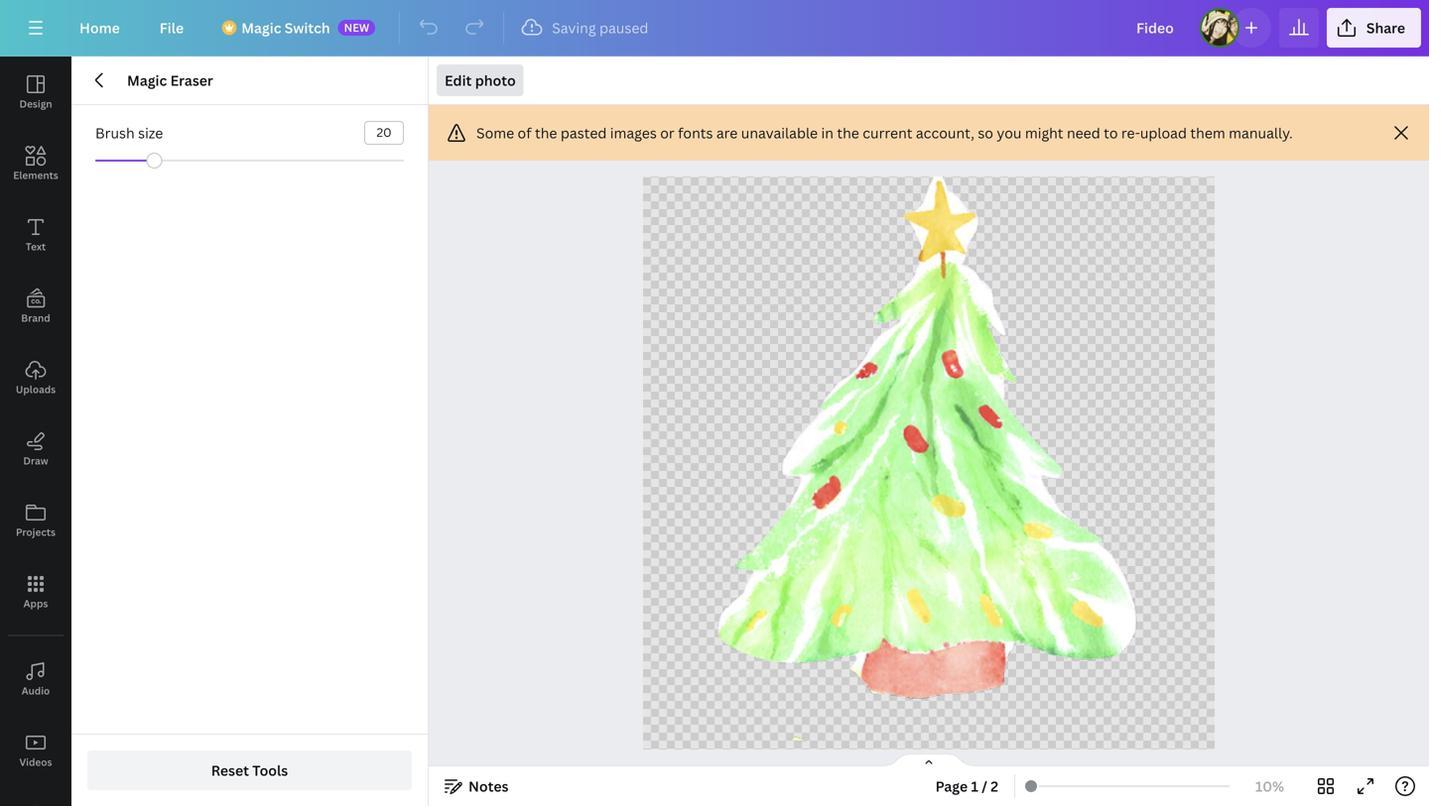 Task type: locate. For each thing, give the bounding box(es) containing it.
0 vertical spatial fresco
[[780, 282, 822, 302]]

water up tablespoon
[[766, 532, 807, 552]]

0 horizontal spatial magic
[[127, 71, 167, 90]]

0 horizontal spatial timer
[[760, 615, 798, 636]]

0 horizontal spatial seasoning
[[835, 229, 905, 249]]

size
[[138, 124, 163, 142]]

1 vertical spatial water
[[766, 532, 807, 552]]

1 vertical spatial some
[[737, 671, 775, 692]]

design button
[[0, 57, 71, 128]]

tomato
[[804, 177, 849, 197], [839, 587, 886, 608]]

1
[[766, 560, 771, 580], [971, 778, 978, 796]]

0 vertical spatial water
[[778, 256, 817, 276]]

0 horizontal spatial little
[[846, 420, 874, 441]]

1 vertical spatial fresco
[[893, 671, 938, 692]]

can up fresh garlic at right
[[759, 177, 784, 197]]

1 horizontal spatial 1/2
[[767, 587, 789, 608]]

1 vertical spatial can
[[792, 587, 818, 608]]

a
[[833, 420, 842, 441], [919, 504, 928, 524]]

of inside knorr chicken seasoning 2/3 of water to pot you pick queso fresco olive oil
[[762, 256, 774, 276]]

can inside put pot on medium heat when hot add a little bit of olive oil to pot add fideo noodles to the pot and cook until brown add some garlic and cook a little longer add water to fill about 2/3 of pot add 1 tablespoon of knorr seasoning to pot and 1/2 can of tomato sauce set timer for 30-40 mins and let the pot sit after the timer ends serve and top with some shredded queso fresco to your liking
[[792, 587, 818, 608]]

0 horizontal spatial fresco
[[780, 282, 822, 302]]

timer down for
[[799, 643, 836, 664]]

fill
[[827, 532, 842, 552]]

0 vertical spatial sauce
[[853, 177, 892, 197]]

can up for
[[792, 587, 818, 608]]

cook down the 'oil'
[[959, 448, 993, 469]]

fresco
[[780, 282, 822, 302], [893, 671, 938, 692]]

sauce
[[853, 177, 892, 197], [890, 587, 931, 608]]

of
[[518, 124, 532, 142], [788, 177, 800, 197], [762, 256, 774, 276], [898, 420, 911, 441], [916, 532, 929, 552], [855, 560, 869, 580], [822, 587, 835, 608]]

draw
[[23, 455, 48, 468]]

1 vertical spatial seasoning
[[917, 560, 990, 580]]

1 vertical spatial you
[[860, 256, 885, 276]]

tomato inside put pot on medium heat when hot add a little bit of olive oil to pot add fideo noodles to the pot and cook until brown add some garlic and cook a little longer add water to fill about 2/3 of pot add 1 tablespoon of knorr seasoning to pot and 1/2 can of tomato sauce set timer for 30-40 mins and let the pot sit after the timer ends serve and top with some shredded queso fresco to your liking
[[839, 587, 886, 608]]

1/2 down tablespoon
[[767, 587, 789, 608]]

main menu bar
[[0, 0, 1429, 57]]

shredded
[[778, 671, 844, 692]]

of down noodles
[[788, 177, 800, 197]]

videos
[[19, 756, 52, 770]]

oil
[[772, 308, 788, 328]]

of right some
[[518, 124, 532, 142]]

of inside fideo noodles 1/2 can of tomato sauce
[[788, 177, 800, 197]]

Design title text field
[[1120, 8, 1192, 48]]

let
[[943, 615, 959, 636]]

0 vertical spatial 2/3
[[735, 256, 758, 276]]

2/3 down knorr
[[735, 256, 758, 276]]

1 inside page 1 / 2 button
[[971, 778, 978, 796]]

1 left tablespoon
[[766, 560, 771, 580]]

water
[[778, 256, 817, 276], [766, 532, 807, 552]]

tools
[[252, 762, 288, 781]]

audio
[[22, 685, 50, 698]]

some down the after
[[737, 671, 775, 692]]

seasoning inside put pot on medium heat when hot add a little bit of olive oil to pot add fideo noodles to the pot and cook until brown add some garlic and cook a little longer add water to fill about 2/3 of pot add 1 tablespoon of knorr seasoning to pot and 1/2 can of tomato sauce set timer for 30-40 mins and let the pot sit after the timer ends serve and top with some shredded queso fresco to your liking
[[917, 560, 990, 580]]

fresco down serve
[[893, 671, 938, 692]]

1 horizontal spatial seasoning
[[917, 560, 990, 580]]

some down brown
[[766, 504, 804, 524]]

0 vertical spatial a
[[833, 420, 842, 441]]

pot left pick
[[836, 256, 857, 276]]

garlic up chicken
[[773, 203, 812, 223]]

cook up about
[[881, 504, 915, 524]]

pot left the on
[[762, 392, 783, 413]]

1 vertical spatial tomato
[[839, 587, 886, 608]]

0 vertical spatial can
[[759, 177, 784, 197]]

fresh
[[735, 203, 770, 223]]

0 horizontal spatial 2/3
[[735, 256, 758, 276]]

little left bit
[[846, 420, 874, 441]]

2/3
[[735, 256, 758, 276], [888, 532, 912, 552]]

2 add from the top
[[737, 504, 762, 524]]

bit
[[877, 420, 894, 441]]

brush size
[[95, 124, 163, 142]]

2/3 inside knorr chicken seasoning 2/3 of water to pot you pick queso fresco olive oil
[[735, 256, 758, 276]]

a left longer
[[919, 504, 928, 524]]

you
[[997, 124, 1022, 142], [860, 256, 885, 276]]

1 vertical spatial magic
[[127, 71, 167, 90]]

account,
[[916, 124, 974, 142]]

notes button
[[437, 771, 517, 803]]

1/2 inside put pot on medium heat when hot add a little bit of olive oil to pot add fideo noodles to the pot and cook until brown add some garlic and cook a little longer add water to fill about 2/3 of pot add 1 tablespoon of knorr seasoning to pot and 1/2 can of tomato sauce set timer for 30-40 mins and let the pot sit after the timer ends serve and top with some shredded queso fresco to your liking
[[767, 587, 789, 608]]

1/2 up fresh
[[735, 177, 756, 197]]

longer
[[963, 504, 1010, 524]]

saving paused status
[[512, 16, 658, 40]]

noodles
[[804, 448, 859, 469]]

brand button
[[0, 271, 71, 342]]

1 vertical spatial a
[[919, 504, 928, 524]]

the left pasted
[[535, 124, 557, 142]]

0 vertical spatial seasoning
[[835, 229, 905, 249]]

sauce down farfalle pasta illustration image
[[853, 177, 892, 197]]

1 vertical spatial sauce
[[890, 587, 931, 608]]

1 horizontal spatial you
[[997, 124, 1022, 142]]

tomato up 40
[[839, 587, 886, 608]]

elements button
[[0, 128, 71, 199]]

share
[[1366, 18, 1405, 37]]

little left longer
[[931, 504, 959, 524]]

the right the let
[[963, 615, 984, 636]]

tomato inside fideo noodles 1/2 can of tomato sauce
[[804, 177, 849, 197]]

0 vertical spatial cook
[[959, 448, 993, 469]]

1 horizontal spatial 2/3
[[888, 532, 912, 552]]

might
[[1025, 124, 1063, 142]]

you inside knorr chicken seasoning 2/3 of water to pot you pick queso fresco olive oil
[[860, 256, 885, 276]]

page 1 / 2 button
[[928, 771, 1006, 803]]

fresco up oil
[[780, 282, 822, 302]]

and
[[929, 448, 955, 469], [851, 504, 878, 524], [737, 587, 764, 608], [913, 615, 939, 636], [923, 643, 949, 664]]

farfalle pasta illustration image
[[849, 117, 912, 173]]

0 vertical spatial you
[[997, 124, 1022, 142]]

0 vertical spatial some
[[766, 504, 804, 524]]

sit
[[1013, 615, 1028, 636]]

seasoning up the let
[[917, 560, 990, 580]]

the right in
[[837, 124, 859, 142]]

1 vertical spatial garlic
[[807, 504, 847, 524]]

1 vertical spatial 1
[[971, 778, 978, 796]]

sauce down "knorr"
[[890, 587, 931, 608]]

2/3 up "knorr"
[[888, 532, 912, 552]]

after
[[737, 643, 771, 664]]

of up queso
[[762, 256, 774, 276]]

so
[[978, 124, 993, 142]]

magic inside main menu bar
[[241, 18, 281, 37]]

apps
[[23, 597, 48, 611]]

magic left switch at the left top of page
[[241, 18, 281, 37]]

garlic up fill
[[807, 504, 847, 524]]

0 vertical spatial 1
[[766, 560, 771, 580]]

1 horizontal spatial fresco
[[893, 671, 938, 692]]

0 vertical spatial tomato
[[804, 177, 849, 197]]

magic
[[241, 18, 281, 37], [127, 71, 167, 90]]

seasoning
[[835, 229, 905, 249], [917, 560, 990, 580]]

1 horizontal spatial cook
[[959, 448, 993, 469]]

0 horizontal spatial a
[[833, 420, 842, 441]]

garlic
[[773, 203, 812, 223], [807, 504, 847, 524]]

1 horizontal spatial 1
[[971, 778, 978, 796]]

0 horizontal spatial can
[[759, 177, 784, 197]]

0 horizontal spatial 1/2
[[735, 177, 756, 197]]

to right the 'oil'
[[972, 420, 985, 441]]

1 left /
[[971, 778, 978, 796]]

of right bit
[[898, 420, 911, 441]]

you right so
[[997, 124, 1022, 142]]

videos button
[[0, 716, 71, 787]]

1 vertical spatial 2/3
[[888, 532, 912, 552]]

share button
[[1327, 8, 1421, 48]]

1 horizontal spatial magic
[[241, 18, 281, 37]]

2/3 inside put pot on medium heat when hot add a little bit of olive oil to pot add fideo noodles to the pot and cook until brown add some garlic and cook a little longer add water to fill about 2/3 of pot add 1 tablespoon of knorr seasoning to pot and 1/2 can of tomato sauce set timer for 30-40 mins and let the pot sit after the timer ends serve and top with some shredded queso fresco to your liking
[[888, 532, 912, 552]]

water down chicken
[[778, 256, 817, 276]]

1 horizontal spatial can
[[792, 587, 818, 608]]

magic eraser
[[127, 71, 213, 90]]

file button
[[144, 8, 200, 48]]

and up about
[[851, 504, 878, 524]]

medium
[[808, 392, 864, 413]]

0 vertical spatial magic
[[241, 18, 281, 37]]

1 horizontal spatial little
[[931, 504, 959, 524]]

a right add
[[833, 420, 842, 441]]

manually.
[[1229, 124, 1293, 142]]

and left top
[[923, 643, 949, 664]]

sauce inside fideo noodles 1/2 can of tomato sauce
[[853, 177, 892, 197]]

10% button
[[1238, 771, 1302, 803]]

30-
[[825, 615, 854, 636]]

reset tools button
[[87, 751, 412, 791]]

can
[[759, 177, 784, 197], [792, 587, 818, 608]]

ends
[[840, 643, 874, 664]]

0 horizontal spatial you
[[860, 256, 885, 276]]

1/2 inside fideo noodles 1/2 can of tomato sauce
[[735, 177, 756, 197]]

in
[[821, 124, 834, 142]]

seasoning up pick
[[835, 229, 905, 249]]

0 vertical spatial 1/2
[[735, 177, 756, 197]]

add
[[737, 448, 762, 469], [737, 504, 762, 524], [737, 532, 762, 552], [737, 560, 762, 580]]

you left pick
[[860, 256, 885, 276]]

the down bit
[[879, 448, 900, 469]]

magic left eraser
[[127, 71, 167, 90]]

tomato down noodles
[[804, 177, 849, 197]]

timer right the set
[[760, 615, 798, 636]]

and down olive
[[929, 448, 955, 469]]

liking
[[995, 671, 1033, 692]]

fresco inside knorr chicken seasoning 2/3 of water to pot you pick queso fresco olive oil
[[780, 282, 822, 302]]

0 horizontal spatial cook
[[881, 504, 915, 524]]

timer
[[760, 615, 798, 636], [799, 643, 836, 664]]

1 vertical spatial timer
[[799, 643, 836, 664]]

some
[[476, 124, 514, 142]]

seasoning inside knorr chicken seasoning 2/3 of water to pot you pick queso fresco olive oil
[[835, 229, 905, 249]]

to down chicken
[[820, 256, 833, 276]]

the right the after
[[774, 643, 796, 664]]

projects
[[16, 526, 56, 539]]

1 horizontal spatial timer
[[799, 643, 836, 664]]

1 vertical spatial 1/2
[[767, 587, 789, 608]]

0 horizontal spatial 1
[[766, 560, 771, 580]]

the
[[535, 124, 557, 142], [837, 124, 859, 142], [879, 448, 900, 469], [963, 615, 984, 636], [774, 643, 796, 664]]



Task type: vqa. For each thing, say whether or not it's contained in the screenshot.
Search search field
no



Task type: describe. For each thing, give the bounding box(es) containing it.
show pages image
[[881, 753, 977, 769]]

fresh garlic
[[735, 203, 812, 223]]

10%
[[1255, 778, 1284, 796]]

edit
[[445, 71, 472, 90]]

pot right about
[[933, 532, 954, 552]]

page 1 / 2
[[935, 778, 998, 796]]

to down longer
[[994, 560, 1007, 580]]

and left the let
[[913, 615, 939, 636]]

audio button
[[0, 644, 71, 716]]

photo
[[475, 71, 516, 90]]

to left your
[[941, 671, 954, 692]]

put
[[737, 392, 758, 413]]

1 add from the top
[[737, 448, 762, 469]]

queso
[[735, 282, 776, 302]]

hot
[[780, 420, 801, 441]]

pot down olive
[[904, 448, 925, 469]]

1 horizontal spatial a
[[919, 504, 928, 524]]

oil
[[953, 420, 969, 441]]

fresco inside put pot on medium heat when hot add a little bit of olive oil to pot add fideo noodles to the pot and cook until brown add some garlic and cook a little longer add water to fill about 2/3 of pot add 1 tablespoon of knorr seasoning to pot and 1/2 can of tomato sauce set timer for 30-40 mins and let the pot sit after the timer ends serve and top with some shredded queso fresco to your liking
[[893, 671, 938, 692]]

to left re- at right
[[1104, 124, 1118, 142]]

0 vertical spatial garlic
[[773, 203, 812, 223]]

current
[[863, 124, 912, 142]]

olive
[[914, 420, 949, 441]]

brush
[[95, 124, 135, 142]]

on
[[787, 392, 805, 413]]

Brush size text field
[[365, 122, 403, 144]]

olive oil hand drawn image
[[660, 278, 731, 342]]

2
[[991, 778, 998, 796]]

fonts
[[678, 124, 713, 142]]

tablespoon
[[775, 560, 852, 580]]

text button
[[0, 199, 71, 271]]

magic switch
[[241, 18, 330, 37]]

water inside put pot on medium heat when hot add a little bit of olive oil to pot add fideo noodles to the pot and cook until brown add some garlic and cook a little longer add water to fill about 2/3 of pot add 1 tablespoon of knorr seasoning to pot and 1/2 can of tomato sauce set timer for 30-40 mins and let the pot sit after the timer ends serve and top with some shredded queso fresco to your liking
[[766, 532, 807, 552]]

side panel tab list
[[0, 57, 71, 807]]

draw button
[[0, 414, 71, 485]]

when
[[737, 420, 777, 441]]

file
[[160, 18, 184, 37]]

switch
[[285, 18, 330, 37]]

about
[[846, 532, 885, 552]]

garlic inside put pot on medium heat when hot add a little bit of olive oil to pot add fideo noodles to the pot and cook until brown add some garlic and cook a little longer add water to fill about 2/3 of pot add 1 tablespoon of knorr seasoning to pot and 1/2 can of tomato sauce set timer for 30-40 mins and let the pot sit after the timer ends serve and top with some shredded queso fresco to your liking
[[807, 504, 847, 524]]

to left fill
[[811, 532, 824, 552]]

to inside knorr chicken seasoning 2/3 of water to pot you pick queso fresco olive oil
[[820, 256, 833, 276]]

re-
[[1121, 124, 1140, 142]]

design
[[19, 97, 52, 111]]

page
[[935, 778, 968, 796]]

reset
[[211, 762, 249, 781]]

noodles
[[775, 150, 828, 170]]

notes
[[468, 778, 509, 796]]

are
[[716, 124, 738, 142]]

elements
[[13, 169, 58, 182]]

4 add from the top
[[737, 560, 762, 580]]

some of the pasted images or fonts are unavailable in the current account, so you might need to re-upload them manually.
[[476, 124, 1293, 142]]

40
[[854, 615, 873, 636]]

of up 30-
[[822, 587, 835, 608]]

home
[[79, 18, 120, 37]]

magic for magic eraser
[[127, 71, 167, 90]]

unavailable
[[741, 124, 818, 142]]

mins
[[876, 615, 909, 636]]

0 vertical spatial little
[[846, 420, 874, 441]]

knorr chicken seasoning 2/3 of water to pot you pick queso fresco olive oil
[[735, 229, 916, 328]]

of right about
[[916, 532, 929, 552]]

queso
[[847, 671, 890, 692]]

saving paused
[[552, 18, 648, 37]]

your
[[958, 671, 991, 692]]

with
[[978, 643, 1005, 664]]

add
[[805, 420, 830, 441]]

pot left sit
[[988, 615, 1009, 636]]

sauce inside put pot on medium heat when hot add a little bit of olive oil to pot add fideo noodles to the pot and cook until brown add some garlic and cook a little longer add water to fill about 2/3 of pot add 1 tablespoon of knorr seasoning to pot and 1/2 can of tomato sauce set timer for 30-40 mins and let the pot sit after the timer ends serve and top with some shredded queso fresco to your liking
[[890, 587, 931, 608]]

magic for magic switch
[[241, 18, 281, 37]]

reset tools
[[211, 762, 288, 781]]

pot inside knorr chicken seasoning 2/3 of water to pot you pick queso fresco olive oil
[[836, 256, 857, 276]]

for
[[801, 615, 822, 636]]

or
[[660, 124, 675, 142]]

home link
[[64, 8, 136, 48]]

of down about
[[855, 560, 869, 580]]

pick
[[888, 256, 916, 276]]

can inside fideo noodles 1/2 can of tomato sauce
[[759, 177, 784, 197]]

3 add from the top
[[737, 532, 762, 552]]

brand
[[21, 312, 50, 325]]

edit photo
[[445, 71, 516, 90]]

images
[[610, 124, 657, 142]]

fideo
[[766, 448, 801, 469]]

new
[[344, 20, 369, 35]]

projects button
[[0, 485, 71, 557]]

uploads
[[16, 383, 56, 396]]

pot up until
[[989, 420, 1010, 441]]

set
[[737, 615, 757, 636]]

fideo noodles 1/2 can of tomato sauce
[[735, 150, 892, 197]]

paused
[[599, 18, 648, 37]]

saving
[[552, 18, 596, 37]]

text
[[26, 240, 46, 254]]

eraser
[[170, 71, 213, 90]]

brown
[[737, 476, 783, 496]]

directions
[[696, 356, 812, 390]]

chicken
[[779, 229, 832, 249]]

until
[[996, 448, 1026, 469]]

0 vertical spatial timer
[[760, 615, 798, 636]]

top
[[953, 643, 974, 664]]

1 vertical spatial cook
[[881, 504, 915, 524]]

fideo
[[735, 150, 771, 170]]

water inside knorr chicken seasoning 2/3 of water to pot you pick queso fresco olive oil
[[778, 256, 817, 276]]

knorr
[[735, 229, 776, 249]]

and up the set
[[737, 587, 764, 608]]

1 vertical spatial little
[[931, 504, 959, 524]]

upload
[[1140, 124, 1187, 142]]

olive
[[735, 308, 769, 328]]

pot up sit
[[1010, 560, 1032, 580]]

/
[[982, 778, 987, 796]]

pasted
[[561, 124, 607, 142]]

uploads button
[[0, 342, 71, 414]]

1 inside put pot on medium heat when hot add a little bit of olive oil to pot add fideo noodles to the pot and cook until brown add some garlic and cook a little longer add water to fill about 2/3 of pot add 1 tablespoon of knorr seasoning to pot and 1/2 can of tomato sauce set timer for 30-40 mins and let the pot sit after the timer ends serve and top with some shredded queso fresco to your liking
[[766, 560, 771, 580]]

put pot on medium heat when hot add a little bit of olive oil to pot add fideo noodles to the pot and cook until brown add some garlic and cook a little longer add water to fill about 2/3 of pot add 1 tablespoon of knorr seasoning to pot and 1/2 can of tomato sauce set timer for 30-40 mins and let the pot sit after the timer ends serve and top with some shredded queso fresco to your liking
[[737, 392, 1033, 692]]

to right noodles
[[863, 448, 876, 469]]

them
[[1190, 124, 1225, 142]]



